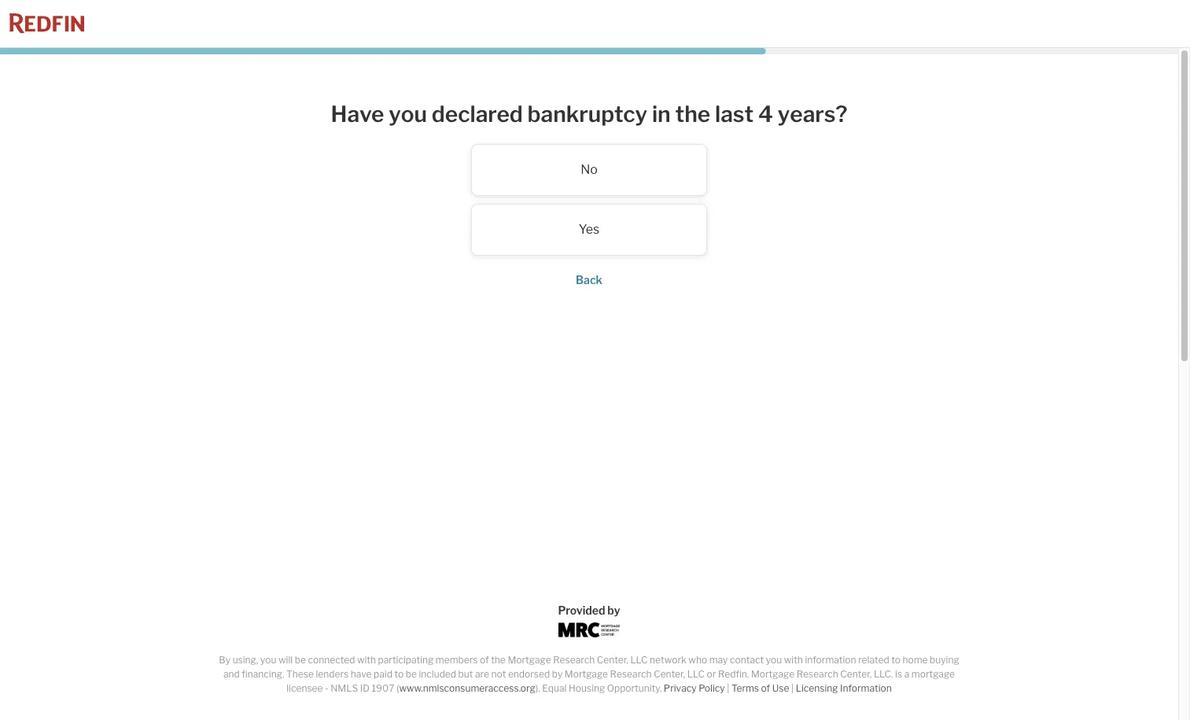 Task type: locate. For each thing, give the bounding box(es) containing it.
by
[[219, 654, 231, 666]]

0 horizontal spatial by
[[552, 668, 563, 680]]

to up is
[[892, 654, 901, 666]]

1 vertical spatial the
[[491, 654, 506, 666]]

of for members
[[480, 654, 489, 666]]

llc.
[[874, 668, 894, 680]]

| right use
[[792, 682, 794, 694]]

you right the have
[[389, 101, 427, 127]]

).
[[536, 682, 540, 694]]

be
[[295, 654, 306, 666], [406, 668, 417, 680]]

participating
[[378, 654, 434, 666]]

yes
[[579, 222, 600, 237]]

research up housing
[[553, 654, 595, 666]]

the up not
[[491, 654, 506, 666]]

provided by
[[558, 604, 621, 617]]

1 horizontal spatial mortgage
[[565, 668, 608, 680]]

of
[[480, 654, 489, 666], [761, 682, 770, 694]]

information
[[840, 682, 892, 694]]

you up financing.
[[260, 654, 277, 666]]

1 vertical spatial to
[[395, 668, 404, 680]]

you
[[389, 101, 427, 127], [260, 654, 277, 666], [766, 654, 782, 666]]

research up licensing
[[797, 668, 839, 680]]

have
[[331, 101, 384, 127]]

2 horizontal spatial mortgage
[[751, 668, 795, 680]]

members
[[436, 654, 478, 666]]

-
[[325, 682, 329, 694]]

1 vertical spatial llc
[[688, 668, 705, 680]]

0 horizontal spatial mortgage
[[508, 654, 551, 666]]

| down redfin.
[[727, 682, 730, 694]]

use
[[773, 682, 790, 694]]

1907
[[372, 682, 395, 694]]

by up the equal
[[552, 668, 563, 680]]

the inside by using, you will be connected with participating members of the mortgage research center, llc network who may contact you with information related to home buying and financing. these lenders have paid to be included but are not endorsed by mortgage research center, llc or redfin. mortgage research center, llc. is a mortgage licensee - nmls id 1907 (
[[491, 654, 506, 666]]

research
[[553, 654, 595, 666], [610, 668, 652, 680], [797, 668, 839, 680]]

related
[[859, 654, 890, 666]]

to
[[892, 654, 901, 666], [395, 668, 404, 680]]

0 vertical spatial llc
[[631, 654, 648, 666]]

0 horizontal spatial |
[[727, 682, 730, 694]]

equal
[[542, 682, 567, 694]]

with up use
[[784, 654, 803, 666]]

mortgage
[[508, 654, 551, 666], [565, 668, 608, 680], [751, 668, 795, 680]]

research up the opportunity.
[[610, 668, 652, 680]]

1 horizontal spatial the
[[676, 101, 711, 127]]

0 vertical spatial be
[[295, 654, 306, 666]]

mortgage research center image
[[559, 622, 620, 637]]

1 vertical spatial by
[[552, 668, 563, 680]]

llc up "privacy policy" link
[[688, 668, 705, 680]]

|
[[727, 682, 730, 694], [792, 682, 794, 694]]

be up these
[[295, 654, 306, 666]]

the
[[676, 101, 711, 127], [491, 654, 506, 666]]

mortgage up housing
[[565, 668, 608, 680]]

housing
[[569, 682, 605, 694]]

mortgage up endorsed
[[508, 654, 551, 666]]

have you declared bankruptcy in the last 4 years? option group
[[275, 144, 904, 255]]

0 horizontal spatial llc
[[631, 654, 648, 666]]

0 horizontal spatial the
[[491, 654, 506, 666]]

terms
[[732, 682, 759, 694]]

the right in
[[676, 101, 711, 127]]

and
[[223, 668, 240, 680]]

2 with from the left
[[784, 654, 803, 666]]

center, down network
[[654, 668, 686, 680]]

1 horizontal spatial be
[[406, 668, 417, 680]]

of inside by using, you will be connected with participating members of the mortgage research center, llc network who may contact you with information related to home buying and financing. these lenders have paid to be included but are not endorsed by mortgage research center, llc or redfin. mortgage research center, llc. is a mortgage licensee - nmls id 1907 (
[[480, 654, 489, 666]]

of up are
[[480, 654, 489, 666]]

0 vertical spatial by
[[608, 604, 621, 617]]

center,
[[597, 654, 629, 666], [654, 668, 686, 680], [841, 668, 872, 680]]

but
[[458, 668, 473, 680]]

0 vertical spatial of
[[480, 654, 489, 666]]

1 horizontal spatial of
[[761, 682, 770, 694]]

with up have
[[357, 654, 376, 666]]

1 horizontal spatial llc
[[688, 668, 705, 680]]

center, up the opportunity.
[[597, 654, 629, 666]]

bankruptcy
[[528, 101, 648, 127]]

contact
[[730, 654, 764, 666]]

1 horizontal spatial to
[[892, 654, 901, 666]]

by
[[608, 604, 621, 617], [552, 668, 563, 680]]

llc up the opportunity.
[[631, 654, 648, 666]]

to up the (
[[395, 668, 404, 680]]

by using, you will be connected with participating members of the mortgage research center, llc network who may contact you with information related to home buying and financing. these lenders have paid to be included but are not endorsed by mortgage research center, llc or redfin. mortgage research center, llc. is a mortgage licensee - nmls id 1907 (
[[219, 654, 960, 694]]

you right contact
[[766, 654, 782, 666]]

llc
[[631, 654, 648, 666], [688, 668, 705, 680]]

paid
[[374, 668, 393, 680]]

declared
[[432, 101, 523, 127]]

1 horizontal spatial |
[[792, 682, 794, 694]]

1 vertical spatial of
[[761, 682, 770, 694]]

1 horizontal spatial with
[[784, 654, 803, 666]]

using,
[[233, 654, 258, 666]]

by up mortgage research center "image"
[[608, 604, 621, 617]]

be down participating
[[406, 668, 417, 680]]

0 horizontal spatial research
[[553, 654, 595, 666]]

0 horizontal spatial of
[[480, 654, 489, 666]]

id
[[360, 682, 370, 694]]

mortgage up use
[[751, 668, 795, 680]]

last
[[715, 101, 754, 127]]

have
[[351, 668, 372, 680]]

with
[[357, 654, 376, 666], [784, 654, 803, 666]]

0 vertical spatial to
[[892, 654, 901, 666]]

will
[[279, 654, 293, 666]]

center, up information in the bottom of the page
[[841, 668, 872, 680]]

2 | from the left
[[792, 682, 794, 694]]

of left use
[[761, 682, 770, 694]]

home
[[903, 654, 928, 666]]

0 horizontal spatial with
[[357, 654, 376, 666]]



Task type: vqa. For each thing, say whether or not it's contained in the screenshot.
one
no



Task type: describe. For each thing, give the bounding box(es) containing it.
not
[[491, 668, 506, 680]]

policy
[[699, 682, 725, 694]]

privacy
[[664, 682, 697, 694]]

buying
[[930, 654, 960, 666]]

endorsed
[[508, 668, 550, 680]]

1 horizontal spatial center,
[[654, 668, 686, 680]]

2 horizontal spatial research
[[797, 668, 839, 680]]

2 horizontal spatial you
[[766, 654, 782, 666]]

in
[[652, 101, 671, 127]]

back button
[[576, 273, 603, 286]]

0 vertical spatial the
[[676, 101, 711, 127]]

licensing
[[796, 682, 838, 694]]

mortgage
[[912, 668, 955, 680]]

www.nmlsconsumeraccess.org
[[399, 682, 536, 694]]

financing.
[[242, 668, 284, 680]]

www.nmlsconsumeraccess.org ). equal housing opportunity. privacy policy | terms of use | licensing information
[[399, 682, 892, 694]]

licensee
[[287, 682, 323, 694]]

0 horizontal spatial you
[[260, 654, 277, 666]]

1 vertical spatial be
[[406, 668, 417, 680]]

1 horizontal spatial you
[[389, 101, 427, 127]]

lenders
[[316, 668, 349, 680]]

terms of use link
[[732, 682, 790, 694]]

privacy policy link
[[664, 682, 725, 694]]

provided
[[558, 604, 605, 617]]

1 horizontal spatial by
[[608, 604, 621, 617]]

licensing information link
[[796, 682, 892, 694]]

1 with from the left
[[357, 654, 376, 666]]

(
[[397, 682, 399, 694]]

0 horizontal spatial to
[[395, 668, 404, 680]]

information
[[805, 654, 857, 666]]

connected
[[308, 654, 355, 666]]

network
[[650, 654, 687, 666]]

www.nmlsconsumeraccess.org link
[[399, 682, 536, 694]]

by inside by using, you will be connected with participating members of the mortgage research center, llc network who may contact you with information related to home buying and financing. these lenders have paid to be included but are not endorsed by mortgage research center, llc or redfin. mortgage research center, llc. is a mortgage licensee - nmls id 1907 (
[[552, 668, 563, 680]]

no
[[581, 162, 598, 177]]

who
[[689, 654, 708, 666]]

redfin.
[[718, 668, 749, 680]]

of for terms
[[761, 682, 770, 694]]

0 horizontal spatial center,
[[597, 654, 629, 666]]

are
[[475, 668, 489, 680]]

opportunity.
[[607, 682, 662, 694]]

these
[[286, 668, 314, 680]]

1 horizontal spatial research
[[610, 668, 652, 680]]

may
[[710, 654, 728, 666]]

0 horizontal spatial be
[[295, 654, 306, 666]]

a
[[905, 668, 910, 680]]

is
[[896, 668, 903, 680]]

back
[[576, 273, 603, 286]]

or
[[707, 668, 716, 680]]

2 horizontal spatial center,
[[841, 668, 872, 680]]

4 years?
[[759, 101, 848, 127]]

1 | from the left
[[727, 682, 730, 694]]

included
[[419, 668, 456, 680]]

nmls
[[331, 682, 358, 694]]

have you declared bankruptcy in the last 4 years?
[[331, 101, 848, 127]]



